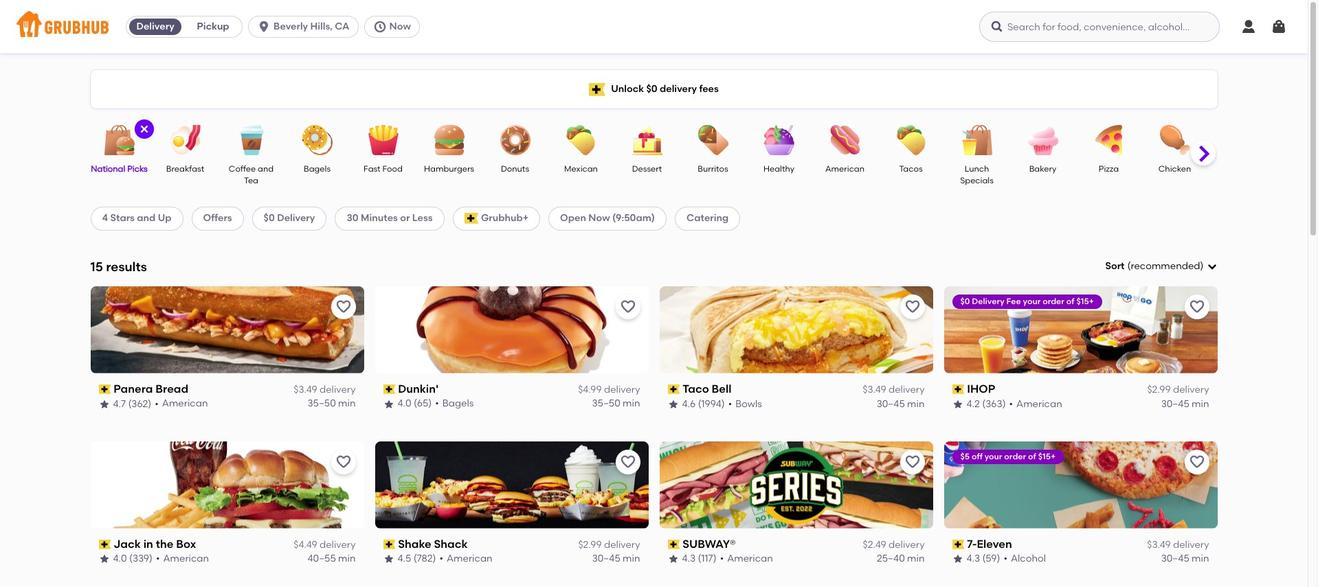 Task type: locate. For each thing, give the bounding box(es) containing it.
2 horizontal spatial $0
[[961, 297, 970, 307]]

30–45 min for ihop
[[1162, 398, 1210, 410]]

subscription pass image for shake
[[383, 540, 395, 550]]

7-eleven logo image
[[944, 442, 1218, 529]]

your right off at the right bottom of page
[[985, 452, 1003, 462]]

1 horizontal spatial 35–50
[[592, 398, 621, 410]]

0 horizontal spatial $3.49
[[294, 384, 317, 396]]

delivery inside button
[[136, 21, 174, 32]]

save this restaurant button for jack in the box
[[331, 450, 356, 475]]

min for taco bell
[[908, 398, 925, 410]]

$2.99 delivery
[[1148, 384, 1210, 396], [579, 540, 640, 551]]

american right (117)
[[728, 554, 773, 565]]

grubhub plus flag logo image left "unlock" on the left of the page
[[589, 83, 606, 96]]

40–55 min
[[308, 554, 356, 565]]

1 35–50 min from the left
[[308, 398, 356, 410]]

30 minutes or less
[[347, 213, 433, 224]]

1 horizontal spatial grubhub plus flag logo image
[[589, 83, 606, 96]]

1 vertical spatial grubhub plus flag logo image
[[465, 213, 478, 224]]

4.3
[[682, 554, 696, 565], [967, 554, 981, 565]]

2 horizontal spatial $3.49 delivery
[[1148, 540, 1210, 551]]

4.3 for 7-eleven
[[967, 554, 981, 565]]

minutes
[[361, 213, 398, 224]]

$3.49 delivery for 7-eleven
[[1148, 540, 1210, 551]]

0 vertical spatial $2.99
[[1148, 384, 1171, 396]]

delivery
[[660, 83, 697, 95], [320, 384, 356, 396], [604, 384, 640, 396], [889, 384, 925, 396], [1174, 384, 1210, 396], [320, 540, 356, 551], [604, 540, 640, 551], [889, 540, 925, 551], [1174, 540, 1210, 551]]

$3.49 delivery for taco bell
[[863, 384, 925, 396]]

$2.99
[[1148, 384, 1171, 396], [579, 540, 602, 551]]

delivery left 30
[[277, 213, 315, 224]]

•
[[155, 398, 159, 410], [435, 398, 439, 410], [729, 398, 732, 410], [1010, 398, 1014, 410], [156, 554, 160, 565], [440, 554, 444, 565], [720, 554, 724, 565], [1004, 554, 1008, 565]]

0 horizontal spatial delivery
[[136, 21, 174, 32]]

or
[[400, 213, 410, 224]]

$2.99 delivery for ihop
[[1148, 384, 1210, 396]]

svg image for beverly hills, ca
[[257, 20, 271, 34]]

$0 down coffee and tea
[[264, 213, 275, 224]]

• down panera bread at the left of page
[[155, 398, 159, 410]]

30–45 for taco bell
[[877, 398, 905, 410]]

subscription pass image for panera
[[99, 385, 111, 395]]

subscription pass image left 7-
[[953, 540, 965, 550]]

$0 right "unlock" on the left of the page
[[647, 83, 658, 95]]

coffee and tea
[[229, 164, 274, 186]]

1 vertical spatial $2.99 delivery
[[579, 540, 640, 551]]

subscription pass image left panera
[[99, 385, 111, 395]]

svg image inside beverly hills, ca button
[[257, 20, 271, 34]]

1 vertical spatial your
[[985, 452, 1003, 462]]

hamburgers
[[424, 164, 474, 174]]

0 vertical spatial grubhub plus flag logo image
[[589, 83, 606, 96]]

of
[[1067, 297, 1075, 307], [1029, 452, 1037, 462]]

• bowls
[[729, 398, 763, 410]]

$0 left fee
[[961, 297, 970, 307]]

order right off at the right bottom of page
[[1005, 452, 1027, 462]]

1 vertical spatial $2.99
[[579, 540, 602, 551]]

save this restaurant image for dunkin'
[[620, 299, 636, 315]]

• american down shack on the left of page
[[440, 554, 493, 565]]

fee
[[1007, 297, 1022, 307]]

2 horizontal spatial save this restaurant image
[[1189, 299, 1206, 315]]

subscription pass image for 7-eleven
[[953, 540, 965, 550]]

bakery
[[1030, 164, 1057, 174]]

0 horizontal spatial bagels
[[304, 164, 331, 174]]

None field
[[1106, 260, 1218, 274]]

• right "(363)"
[[1010, 398, 1014, 410]]

grubhub plus flag logo image
[[589, 83, 606, 96], [465, 213, 478, 224]]

bagels right (65)
[[443, 398, 474, 410]]

now right ca
[[390, 21, 411, 32]]

star icon image for taco bell
[[668, 399, 679, 410]]

1 horizontal spatial delivery
[[277, 213, 315, 224]]

mexican
[[565, 164, 598, 174]]

save this restaurant button for panera bread
[[331, 295, 356, 320]]

)
[[1201, 261, 1204, 272]]

hamburgers image
[[425, 125, 473, 155]]

your right fee
[[1024, 297, 1041, 307]]

$3.49 delivery for panera bread
[[294, 384, 356, 396]]

• american for jack in the box
[[156, 554, 209, 565]]

save this restaurant button for taco bell
[[900, 295, 925, 320]]

1 horizontal spatial 4.0
[[398, 398, 412, 410]]

$0
[[647, 83, 658, 95], [264, 213, 275, 224], [961, 297, 970, 307]]

0 horizontal spatial and
[[137, 213, 156, 224]]

2 horizontal spatial $3.49
[[1148, 540, 1171, 551]]

0 horizontal spatial 35–50
[[308, 398, 336, 410]]

off
[[972, 452, 983, 462]]

• american right (117)
[[720, 554, 773, 565]]

subscription pass image
[[383, 385, 395, 395], [668, 385, 680, 395], [953, 385, 965, 395], [953, 540, 965, 550]]

min for dunkin'
[[623, 398, 640, 410]]

min for subway®
[[908, 554, 925, 565]]

star icon image left 4.0 (339)
[[99, 554, 110, 565]]

tacos image
[[887, 125, 935, 155]]

• right the "(782)"
[[440, 554, 444, 565]]

svg image for now
[[373, 20, 387, 34]]

pickup
[[197, 21, 229, 32]]

save this restaurant image
[[620, 299, 636, 315], [1189, 299, 1206, 315], [335, 454, 352, 471]]

specials
[[961, 176, 994, 186]]

subscription pass image left the 'dunkin''
[[383, 385, 395, 395]]

2 35–50 min from the left
[[592, 398, 640, 410]]

1 vertical spatial $15+
[[1039, 452, 1056, 462]]

svg image
[[1271, 19, 1288, 35], [991, 20, 1005, 34], [139, 124, 150, 135], [1207, 261, 1218, 272]]

pizza image
[[1085, 125, 1133, 155]]

national picks image
[[95, 125, 143, 155]]

save this restaurant image
[[335, 299, 352, 315], [905, 299, 921, 315], [620, 454, 636, 471], [905, 454, 921, 471], [1189, 454, 1206, 471]]

star icon image left 4.7
[[99, 399, 110, 410]]

0 vertical spatial $15+
[[1077, 297, 1095, 307]]

shake shack logo image
[[375, 442, 649, 529]]

star icon image left 4.5
[[383, 554, 394, 565]]

ca
[[335, 21, 350, 32]]

• american down the bread
[[155, 398, 208, 410]]

american down box
[[163, 554, 209, 565]]

• alcohol
[[1004, 554, 1047, 565]]

4.0 for dunkin'
[[398, 398, 412, 410]]

0 vertical spatial delivery
[[136, 21, 174, 32]]

min
[[338, 398, 356, 410], [623, 398, 640, 410], [908, 398, 925, 410], [1192, 398, 1210, 410], [338, 554, 356, 565], [623, 554, 640, 565], [908, 554, 925, 565], [1192, 554, 1210, 565]]

0 horizontal spatial grubhub plus flag logo image
[[465, 213, 478, 224]]

0 horizontal spatial order
[[1005, 452, 1027, 462]]

of right off at the right bottom of page
[[1029, 452, 1037, 462]]

• bagels
[[435, 398, 474, 410]]

2 vertical spatial delivery
[[972, 297, 1005, 307]]

0 horizontal spatial $2.99 delivery
[[579, 540, 640, 551]]

delivery left fee
[[972, 297, 1005, 307]]

order right fee
[[1043, 297, 1065, 307]]

subscription pass image left ihop
[[953, 385, 965, 395]]

american right "(363)"
[[1017, 398, 1063, 410]]

4.3 down 7-
[[967, 554, 981, 565]]

pizza
[[1099, 164, 1119, 174]]

0 horizontal spatial $0
[[264, 213, 275, 224]]

0 vertical spatial $0
[[647, 83, 658, 95]]

food
[[383, 164, 403, 174]]

1 vertical spatial 4.0
[[113, 554, 127, 565]]

and inside coffee and tea
[[258, 164, 274, 174]]

4.0
[[398, 398, 412, 410], [113, 554, 127, 565]]

mexican image
[[557, 125, 605, 155]]

4.7 (362)
[[113, 398, 151, 410]]

subscription pass image for taco bell
[[668, 385, 680, 395]]

$3.49
[[294, 384, 317, 396], [863, 384, 887, 396], [1148, 540, 1171, 551]]

1 4.3 from the left
[[682, 554, 696, 565]]

chicken
[[1159, 164, 1192, 174]]

30
[[347, 213, 359, 224]]

and up "tea"
[[258, 164, 274, 174]]

1 35–50 from the left
[[308, 398, 336, 410]]

0 vertical spatial and
[[258, 164, 274, 174]]

now button
[[364, 16, 425, 38]]

15
[[90, 259, 103, 275]]

$2.99 for shake shack
[[579, 540, 602, 551]]

• down jack in the box
[[156, 554, 160, 565]]

1 vertical spatial bagels
[[443, 398, 474, 410]]

1 horizontal spatial of
[[1067, 297, 1075, 307]]

burritos
[[698, 164, 729, 174]]

• for dunkin'
[[435, 398, 439, 410]]

beverly hills, ca
[[274, 21, 350, 32]]

1 horizontal spatial $3.49
[[863, 384, 887, 396]]

• for taco bell
[[729, 398, 732, 410]]

1 horizontal spatial $2.99
[[1148, 384, 1171, 396]]

1 horizontal spatial save this restaurant image
[[620, 299, 636, 315]]

of right fee
[[1067, 297, 1075, 307]]

catering
[[687, 213, 729, 224]]

taco
[[683, 383, 709, 396]]

1 vertical spatial order
[[1005, 452, 1027, 462]]

35–50 for panera bread
[[308, 398, 336, 410]]

jack
[[114, 538, 141, 551]]

2 35–50 from the left
[[592, 398, 621, 410]]

ihop
[[968, 383, 996, 396]]

0 horizontal spatial 4.0
[[113, 554, 127, 565]]

fast
[[364, 164, 381, 174]]

0 vertical spatial of
[[1067, 297, 1075, 307]]

jack in the box logo image
[[90, 442, 364, 529]]

sort ( recommended )
[[1106, 261, 1204, 272]]

Search for food, convenience, alcohol... search field
[[980, 12, 1220, 42]]

hills,
[[310, 21, 333, 32]]

2 horizontal spatial delivery
[[972, 297, 1005, 307]]

subscription pass image left jack
[[99, 540, 111, 550]]

dessert image
[[623, 125, 671, 155]]

star icon image
[[99, 399, 110, 410], [383, 399, 394, 410], [668, 399, 679, 410], [953, 399, 964, 410], [99, 554, 110, 565], [383, 554, 394, 565], [668, 554, 679, 565], [953, 554, 964, 565]]

delivery left pickup
[[136, 21, 174, 32]]

subscription pass image
[[99, 385, 111, 395], [99, 540, 111, 550], [383, 540, 395, 550], [668, 540, 680, 550]]

delivery for 7-eleven
[[1174, 540, 1210, 551]]

1 horizontal spatial $2.99 delivery
[[1148, 384, 1210, 396]]

(59)
[[983, 554, 1001, 565]]

min for ihop
[[1192, 398, 1210, 410]]

delivery for $0 delivery
[[277, 213, 315, 224]]

4.2
[[967, 398, 980, 410]]

save this restaurant button for subway®
[[900, 450, 925, 475]]

• right (117)
[[720, 554, 724, 565]]

4.3 left (117)
[[682, 554, 696, 565]]

your
[[1024, 297, 1041, 307], [985, 452, 1003, 462]]

open
[[560, 213, 586, 224]]

1 vertical spatial of
[[1029, 452, 1037, 462]]

star icon image left 4.3 (117)
[[668, 554, 679, 565]]

save this restaurant button for dunkin'
[[616, 295, 640, 320]]

save this restaurant image for bread
[[335, 299, 352, 315]]

grubhub+
[[481, 213, 529, 224]]

1 horizontal spatial your
[[1024, 297, 1041, 307]]

breakfast image
[[161, 125, 209, 155]]

and
[[258, 164, 274, 174], [137, 213, 156, 224]]

0 horizontal spatial 4.3
[[682, 554, 696, 565]]

(117)
[[698, 554, 717, 565]]

$5
[[961, 452, 970, 462]]

$3.49 for taco bell
[[863, 384, 887, 396]]

bell
[[712, 383, 732, 396]]

american down the bread
[[162, 398, 208, 410]]

in
[[143, 538, 153, 551]]

15 results
[[90, 259, 147, 275]]

star icon image for panera bread
[[99, 399, 110, 410]]

1 vertical spatial delivery
[[277, 213, 315, 224]]

1 horizontal spatial $0
[[647, 83, 658, 95]]

results
[[106, 259, 147, 275]]

$4.99
[[578, 384, 602, 396]]

star icon image left "4.6"
[[668, 399, 679, 410]]

now right open
[[589, 213, 610, 224]]

tea
[[244, 176, 259, 186]]

0 horizontal spatial 35–50 min
[[308, 398, 356, 410]]

0 vertical spatial 4.0
[[398, 398, 412, 410]]

2 4.3 from the left
[[967, 554, 981, 565]]

svg image
[[1241, 19, 1258, 35], [257, 20, 271, 34], [373, 20, 387, 34]]

american for jack in the box
[[163, 554, 209, 565]]

0 horizontal spatial $3.49 delivery
[[294, 384, 356, 396]]

bakery image
[[1019, 125, 1067, 155]]

0 horizontal spatial now
[[390, 21, 411, 32]]

save this restaurant button
[[331, 295, 356, 320], [616, 295, 640, 320], [900, 295, 925, 320], [1185, 295, 1210, 320], [331, 450, 356, 475], [616, 450, 640, 475], [900, 450, 925, 475], [1185, 450, 1210, 475]]

$0 delivery fee your order of $15+
[[961, 297, 1095, 307]]

save this restaurant image for bell
[[905, 299, 921, 315]]

star icon image left 4.2
[[953, 399, 964, 410]]

35–50 min for dunkin'
[[592, 398, 640, 410]]

0 horizontal spatial svg image
[[257, 20, 271, 34]]

$15+
[[1077, 297, 1095, 307], [1039, 452, 1056, 462]]

4.0 left (65)
[[398, 398, 412, 410]]

1 horizontal spatial bagels
[[443, 398, 474, 410]]

grubhub plus flag logo image left grubhub+
[[465, 213, 478, 224]]

1 horizontal spatial now
[[589, 213, 610, 224]]

delivery for subway®
[[889, 540, 925, 551]]

4.0 for jack in the box
[[113, 554, 127, 565]]

american down the 'american' image
[[826, 164, 865, 174]]

bagels down bagels image
[[304, 164, 331, 174]]

star icon image left 4.0 (65)
[[383, 399, 394, 410]]

subscription pass image left taco
[[668, 385, 680, 395]]

(9:50am)
[[613, 213, 655, 224]]

1 horizontal spatial 35–50 min
[[592, 398, 640, 410]]

30–45 min for shake shack
[[592, 554, 640, 565]]

0 vertical spatial $2.99 delivery
[[1148, 384, 1210, 396]]

0 vertical spatial your
[[1024, 297, 1041, 307]]

american down shack on the left of page
[[447, 554, 493, 565]]

unlock $0 delivery fees
[[611, 83, 719, 95]]

• right (65)
[[435, 398, 439, 410]]

• right (59)
[[1004, 554, 1008, 565]]

2 vertical spatial $0
[[961, 297, 970, 307]]

4.0 down jack
[[113, 554, 127, 565]]

• american down box
[[156, 554, 209, 565]]

1 horizontal spatial 4.3
[[967, 554, 981, 565]]

star icon image left 4.3 (59)
[[953, 554, 964, 565]]

1 vertical spatial $0
[[264, 213, 275, 224]]

• american right "(363)"
[[1010, 398, 1063, 410]]

0 vertical spatial now
[[390, 21, 411, 32]]

grubhub plus flag logo image for unlock $0 delivery fees
[[589, 83, 606, 96]]

40–55
[[308, 554, 336, 565]]

subway® logo image
[[660, 442, 933, 529]]

1 horizontal spatial svg image
[[373, 20, 387, 34]]

$2.99 for ihop
[[1148, 384, 1171, 396]]

american image
[[821, 125, 869, 155]]

and left up
[[137, 213, 156, 224]]

• down bell
[[729, 398, 732, 410]]

0 vertical spatial order
[[1043, 297, 1065, 307]]

delivery for panera bread
[[320, 384, 356, 396]]

30–45 for ihop
[[1162, 398, 1190, 410]]

0 horizontal spatial $2.99
[[579, 540, 602, 551]]

35–50 min for panera bread
[[308, 398, 356, 410]]

subscription pass image left shake
[[383, 540, 395, 550]]

• american for shake shack
[[440, 554, 493, 565]]

0 horizontal spatial save this restaurant image
[[335, 454, 352, 471]]

svg image inside now button
[[373, 20, 387, 34]]

shack
[[434, 538, 468, 551]]

less
[[412, 213, 433, 224]]

35–50 min
[[308, 398, 356, 410], [592, 398, 640, 410]]

now inside button
[[390, 21, 411, 32]]

delivery
[[136, 21, 174, 32], [277, 213, 315, 224], [972, 297, 1005, 307]]

alcohol
[[1011, 554, 1047, 565]]

1 horizontal spatial $3.49 delivery
[[863, 384, 925, 396]]

taco bell logo image
[[660, 287, 933, 374]]

0 horizontal spatial of
[[1029, 452, 1037, 462]]

1 horizontal spatial and
[[258, 164, 274, 174]]

box
[[176, 538, 196, 551]]

jack in the box
[[114, 538, 196, 551]]

now
[[390, 21, 411, 32], [589, 213, 610, 224]]

• american
[[155, 398, 208, 410], [1010, 398, 1063, 410], [156, 554, 209, 565], [440, 554, 493, 565], [720, 554, 773, 565]]

30–45
[[877, 398, 905, 410], [1162, 398, 1190, 410], [592, 554, 621, 565], [1162, 554, 1190, 565]]



Task type: vqa. For each thing, say whether or not it's contained in the screenshot.
1st 35–50 min from right
yes



Task type: describe. For each thing, give the bounding box(es) containing it.
• american for panera bread
[[155, 398, 208, 410]]

fees
[[700, 83, 719, 95]]

recommended
[[1131, 261, 1201, 272]]

0 horizontal spatial $15+
[[1039, 452, 1056, 462]]

• for panera bread
[[155, 398, 159, 410]]

star icon image for jack in the box
[[99, 554, 110, 565]]

up
[[158, 213, 172, 224]]

min for jack in the box
[[338, 554, 356, 565]]

25–40
[[877, 554, 905, 565]]

4.6 (1994)
[[682, 398, 725, 410]]

(782)
[[414, 554, 436, 565]]

30–45 for 7-eleven
[[1162, 554, 1190, 565]]

delivery for jack in the box
[[320, 540, 356, 551]]

(362)
[[128, 398, 151, 410]]

dunkin'
[[398, 383, 439, 396]]

tacos
[[900, 164, 923, 174]]

american for shake shack
[[447, 554, 493, 565]]

star icon image for shake shack
[[383, 554, 394, 565]]

4.5 (782)
[[398, 554, 436, 565]]

$5 off your order of $15+
[[961, 452, 1056, 462]]

25–40 min
[[877, 554, 925, 565]]

delivery for dunkin'
[[604, 384, 640, 396]]

star icon image for subway®
[[668, 554, 679, 565]]

lunch specials image
[[953, 125, 1001, 155]]

$0 for $0 delivery fee your order of $15+
[[961, 297, 970, 307]]

• for subway®
[[720, 554, 724, 565]]

1 horizontal spatial order
[[1043, 297, 1065, 307]]

open now (9:50am)
[[560, 213, 655, 224]]

national
[[91, 164, 125, 174]]

coffee and tea image
[[227, 125, 275, 155]]

0 horizontal spatial your
[[985, 452, 1003, 462]]

lunch
[[965, 164, 990, 174]]

subscription pass image for jack
[[99, 540, 111, 550]]

pickup button
[[184, 16, 242, 38]]

$0 for $0 delivery
[[264, 213, 275, 224]]

1 vertical spatial now
[[589, 213, 610, 224]]

$4.49
[[294, 540, 317, 551]]

delivery for shake shack
[[604, 540, 640, 551]]

the
[[156, 538, 174, 551]]

4 stars and up
[[102, 213, 172, 224]]

panera
[[114, 383, 153, 396]]

bread
[[156, 383, 188, 396]]

2 horizontal spatial svg image
[[1241, 19, 1258, 35]]

healthy image
[[755, 125, 803, 155]]

panera bread
[[114, 383, 188, 396]]

offers
[[203, 213, 232, 224]]

(1994)
[[698, 398, 725, 410]]

bowls
[[736, 398, 763, 410]]

donuts image
[[491, 125, 539, 155]]

none field containing sort
[[1106, 260, 1218, 274]]

taco bell
[[683, 383, 732, 396]]

save this restaurant image for jack in the box
[[335, 454, 352, 471]]

• american for ihop
[[1010, 398, 1063, 410]]

chicken image
[[1151, 125, 1199, 155]]

$0 delivery
[[264, 213, 315, 224]]

min for panera bread
[[338, 398, 356, 410]]

4.5
[[398, 554, 411, 565]]

$3.49 for 7-eleven
[[1148, 540, 1171, 551]]

4
[[102, 213, 108, 224]]

breakfast
[[166, 164, 204, 174]]

bagels image
[[293, 125, 341, 155]]

(363)
[[983, 398, 1006, 410]]

subway®
[[683, 538, 736, 551]]

1 horizontal spatial $15+
[[1077, 297, 1095, 307]]

• for shake shack
[[440, 554, 444, 565]]

$2.99 delivery for shake shack
[[579, 540, 640, 551]]

subscription pass image for dunkin'
[[383, 385, 395, 395]]

lunch specials
[[961, 164, 994, 186]]

fast food
[[364, 164, 403, 174]]

american for subway®
[[728, 554, 773, 565]]

american for panera bread
[[162, 398, 208, 410]]

30–45 min for taco bell
[[877, 398, 925, 410]]

save this restaurant image for shack
[[620, 454, 636, 471]]

delivery button
[[127, 16, 184, 38]]

4.6
[[682, 398, 696, 410]]

• american for subway®
[[720, 554, 773, 565]]

ihop logo image
[[944, 287, 1218, 374]]

$2.49
[[863, 540, 887, 551]]

4.3 for subway®
[[682, 554, 696, 565]]

donuts
[[501, 164, 529, 174]]

• for jack in the box
[[156, 554, 160, 565]]

30–45 min for 7-eleven
[[1162, 554, 1210, 565]]

dessert
[[632, 164, 662, 174]]

grubhub plus flag logo image for grubhub+
[[465, 213, 478, 224]]

panera bread logo image
[[90, 287, 364, 374]]

7-eleven
[[968, 538, 1013, 551]]

american for ihop
[[1017, 398, 1063, 410]]

shake
[[398, 538, 432, 551]]

4.2 (363)
[[967, 398, 1006, 410]]

30–45 for shake shack
[[592, 554, 621, 565]]

0 vertical spatial bagels
[[304, 164, 331, 174]]

star icon image for dunkin'
[[383, 399, 394, 410]]

$3.49 for panera bread
[[294, 384, 317, 396]]

min for shake shack
[[623, 554, 640, 565]]

picks
[[127, 164, 148, 174]]

4.3 (117)
[[682, 554, 717, 565]]

beverly
[[274, 21, 308, 32]]

35–50 for dunkin'
[[592, 398, 621, 410]]

beverly hills, ca button
[[248, 16, 364, 38]]

$2.49 delivery
[[863, 540, 925, 551]]

4.7
[[113, 398, 126, 410]]

1 vertical spatial and
[[137, 213, 156, 224]]

4.3 (59)
[[967, 554, 1001, 565]]

4.0 (339)
[[113, 554, 153, 565]]

delivery for taco bell
[[889, 384, 925, 396]]

save this restaurant button for shake shack
[[616, 450, 640, 475]]

main navigation navigation
[[0, 0, 1308, 54]]

shake shack
[[398, 538, 468, 551]]

$4.49 delivery
[[294, 540, 356, 551]]

• for 7-eleven
[[1004, 554, 1008, 565]]

(65)
[[414, 398, 432, 410]]

dunkin' logo image
[[375, 287, 649, 374]]

$4.99 delivery
[[578, 384, 640, 396]]

star icon image for ihop
[[953, 399, 964, 410]]

stars
[[110, 213, 135, 224]]

coffee
[[229, 164, 256, 174]]

delivery for ihop
[[1174, 384, 1210, 396]]

7-
[[968, 538, 977, 551]]

star icon image for 7-eleven
[[953, 554, 964, 565]]

unlock
[[611, 83, 644, 95]]

delivery for $0 delivery fee your order of $15+
[[972, 297, 1005, 307]]

national picks
[[91, 164, 148, 174]]

min for 7-eleven
[[1192, 554, 1210, 565]]

healthy
[[764, 164, 795, 174]]

fast food image
[[359, 125, 407, 155]]

(339)
[[129, 554, 153, 565]]

subscription pass image left 'subway®'
[[668, 540, 680, 550]]

burritos image
[[689, 125, 737, 155]]

subscription pass image for ihop
[[953, 385, 965, 395]]

• for ihop
[[1010, 398, 1014, 410]]



